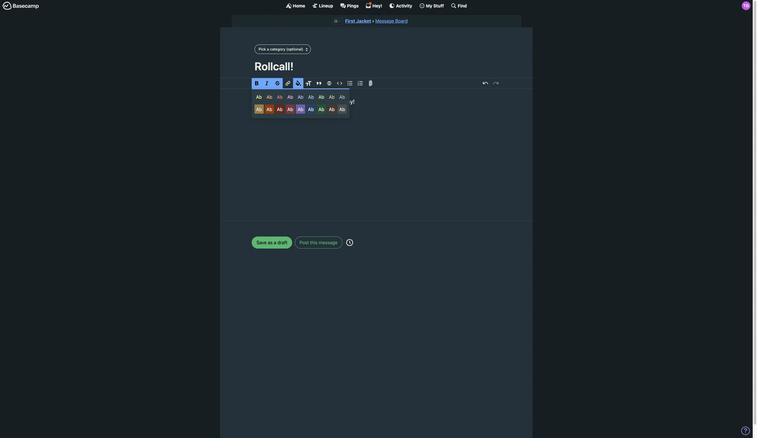 Task type: describe. For each thing, give the bounding box(es) containing it.
lineup link
[[312, 3, 333, 9]]

save as a draft button
[[252, 237, 292, 249]]

as
[[268, 240, 273, 245]]

board
[[396, 18, 408, 24]]

first
[[345, 18, 355, 24]]

save as a draft
[[257, 240, 288, 245]]

first jacket
[[345, 18, 371, 24]]

› message board
[[372, 18, 408, 24]]

message board link
[[376, 18, 408, 24]]

tyler black image
[[742, 1, 751, 10]]

my
[[426, 3, 433, 8]]

pick
[[259, 47, 266, 51]]

pick a category (optional)
[[259, 47, 303, 51]]

message
[[376, 18, 394, 24]]

switch accounts image
[[2, 1, 39, 10]]

jacket
[[356, 18, 371, 24]]

hey!
[[373, 3, 382, 8]]

main element
[[0, 0, 753, 11]]

call
[[329, 98, 338, 105]]

my stuff button
[[419, 3, 444, 9]]

0 horizontal spatial a
[[267, 47, 269, 51]]

(optional)
[[287, 47, 303, 51]]

everyone!
[[269, 98, 293, 105]]

post this message
[[300, 240, 338, 245]]

save
[[257, 240, 267, 245]]

hey! button
[[366, 2, 382, 9]]

post
[[300, 240, 309, 245]]

Type a title… text field
[[255, 60, 498, 73]]

do
[[308, 98, 315, 105]]

find button
[[451, 3, 467, 9]]



Task type: vqa. For each thing, say whether or not it's contained in the screenshot.
Terry Turtle image
no



Task type: locate. For each thing, give the bounding box(es) containing it.
a right do
[[316, 98, 319, 105]]

hello everyone! let's do a roll call today! type your name out here :)
[[255, 98, 355, 113]]

›
[[372, 18, 374, 24]]

a inside hello everyone! let's do a roll call today! type your name out here :)
[[316, 98, 319, 105]]

find
[[458, 3, 467, 8]]

pings button
[[340, 3, 359, 9]]

activity link
[[389, 3, 412, 9]]

here
[[306, 107, 317, 113]]

2 vertical spatial a
[[274, 240, 276, 245]]

post this message button
[[295, 237, 343, 249]]

my stuff
[[426, 3, 444, 8]]

home link
[[286, 3, 305, 9]]

out
[[296, 107, 304, 113]]

type
[[255, 107, 267, 113]]

this
[[310, 240, 318, 245]]

let's
[[295, 98, 307, 105]]

1 vertical spatial a
[[316, 98, 319, 105]]

a right "as" at the left of page
[[274, 240, 276, 245]]

name
[[281, 107, 295, 113]]

:)
[[318, 107, 321, 113]]

Write away… text field
[[237, 89, 516, 214]]

schedule this to post later image
[[346, 239, 353, 246]]

first jacket link
[[345, 18, 371, 24]]

a
[[267, 47, 269, 51], [316, 98, 319, 105], [274, 240, 276, 245]]

lineup
[[319, 3, 333, 8]]

pings
[[347, 3, 359, 8]]

activity
[[396, 3, 412, 8]]

1 horizontal spatial a
[[274, 240, 276, 245]]

0 vertical spatial a
[[267, 47, 269, 51]]

roll
[[320, 98, 328, 105]]

draft
[[278, 240, 288, 245]]

pick a category (optional) button
[[255, 45, 311, 54]]

category
[[270, 47, 286, 51]]

stuff
[[434, 3, 444, 8]]

home
[[293, 3, 305, 8]]

message
[[319, 240, 338, 245]]

your
[[268, 107, 279, 113]]

hello
[[255, 98, 267, 105]]

today!
[[339, 98, 355, 105]]

2 horizontal spatial a
[[316, 98, 319, 105]]

a right pick
[[267, 47, 269, 51]]



